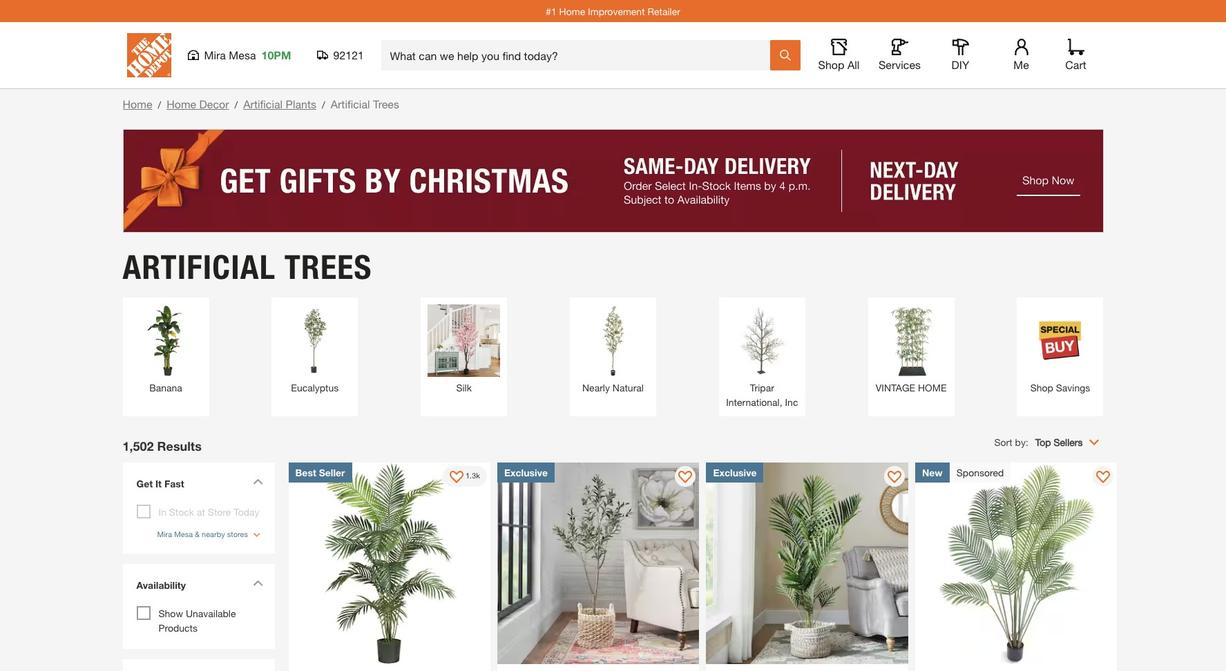 Task type: vqa. For each thing, say whether or not it's contained in the screenshot.
caret icon inside the "Availability" link
yes



Task type: locate. For each thing, give the bounding box(es) containing it.
/ right "decor"
[[235, 99, 238, 111]]

shop inside button
[[818, 58, 845, 71]]

show
[[159, 608, 183, 620]]

home right #1
[[559, 5, 585, 17]]

1 horizontal spatial mira
[[204, 48, 226, 61]]

diy button
[[939, 39, 983, 72]]

1 / from the left
[[158, 99, 161, 111]]

banana image
[[130, 304, 202, 377]]

1,502
[[123, 438, 154, 454]]

1 horizontal spatial trees
[[373, 97, 399, 111]]

1 horizontal spatial mesa
[[229, 48, 256, 61]]

1 vertical spatial trees
[[285, 247, 372, 287]]

eucalyptus
[[291, 382, 339, 393]]

#1 home improvement retailer
[[546, 5, 680, 17]]

shop
[[818, 58, 845, 71], [1031, 382, 1054, 393]]

mira mesa & nearby stores
[[157, 530, 248, 539]]

tripar international, inc
[[726, 382, 798, 408]]

get
[[136, 478, 153, 490]]

1 vertical spatial mesa
[[174, 530, 193, 539]]

2 horizontal spatial display image
[[1097, 471, 1111, 485]]

0 horizontal spatial exclusive
[[504, 467, 548, 478]]

the home depot logo image
[[127, 33, 171, 77]]

home down the home depot logo
[[123, 97, 152, 111]]

3 display image from the left
[[1097, 471, 1111, 485]]

exclusive
[[504, 467, 548, 478], [713, 467, 757, 478]]

0 vertical spatial caret icon image
[[253, 478, 263, 485]]

92121
[[333, 48, 364, 61]]

caret icon image for get it fast
[[253, 478, 263, 485]]

1 horizontal spatial shop
[[1031, 382, 1054, 393]]

best seller
[[295, 467, 345, 478]]

0 horizontal spatial mesa
[[174, 530, 193, 539]]

nearly natural link
[[577, 304, 649, 395]]

mira up "decor"
[[204, 48, 226, 61]]

caret icon image
[[253, 478, 263, 485], [253, 580, 263, 587]]

0 horizontal spatial display image
[[450, 471, 464, 485]]

mira down in
[[157, 530, 172, 539]]

home link
[[123, 97, 152, 111]]

products
[[159, 623, 198, 634]]

vintage home
[[876, 382, 947, 393]]

exclusive right the 1.3k
[[504, 467, 548, 478]]

mesa for &
[[174, 530, 193, 539]]

availability link
[[130, 571, 268, 603]]

caret icon image inside get it fast link
[[253, 478, 263, 485]]

sellers
[[1054, 436, 1083, 448]]

shop savings
[[1031, 382, 1090, 393]]

#1
[[546, 5, 557, 17]]

in
[[159, 506, 166, 518]]

artificial trees
[[123, 247, 372, 287]]

0 horizontal spatial /
[[158, 99, 161, 111]]

1 vertical spatial caret icon image
[[253, 580, 263, 587]]

banana link
[[130, 304, 202, 395]]

savings
[[1056, 382, 1090, 393]]

/ right "plants"
[[322, 99, 325, 111]]

0 horizontal spatial shop
[[818, 58, 845, 71]]

shop for shop all
[[818, 58, 845, 71]]

1 horizontal spatial exclusive
[[713, 467, 757, 478]]

1.3k button
[[443, 466, 487, 487]]

mesa
[[229, 48, 256, 61], [174, 530, 193, 539]]

2 caret icon image from the top
[[253, 580, 263, 587]]

best
[[295, 467, 316, 478]]

0 vertical spatial mira
[[204, 48, 226, 61]]

display image
[[679, 471, 693, 485]]

tripar international, inc link
[[726, 304, 799, 409]]

top
[[1036, 436, 1051, 448]]

exclusive for 4.17 ft. indoor artificial palm tree image
[[713, 467, 757, 478]]

home left "decor"
[[167, 97, 196, 111]]

tripar international, inc image
[[726, 304, 799, 377]]

1 display image from the left
[[450, 471, 464, 485]]

diy
[[952, 58, 970, 71]]

caret icon image inside availability link
[[253, 580, 263, 587]]

1 vertical spatial shop
[[1031, 382, 1054, 393]]

2 exclusive from the left
[[713, 467, 757, 478]]

at
[[197, 506, 205, 518]]

/
[[158, 99, 161, 111], [235, 99, 238, 111], [322, 99, 325, 111]]

me
[[1014, 58, 1029, 71]]

1 horizontal spatial display image
[[888, 471, 902, 485]]

0 vertical spatial shop
[[818, 58, 845, 71]]

mesa left 10pm
[[229, 48, 256, 61]]

0 horizontal spatial mira
[[157, 530, 172, 539]]

plants
[[286, 97, 316, 111]]

artificial
[[243, 97, 283, 111], [331, 97, 370, 111], [123, 247, 276, 287]]

0 horizontal spatial trees
[[285, 247, 372, 287]]

4.17 ft. indoor artificial palm tree image
[[706, 463, 909, 665]]

services button
[[878, 39, 922, 72]]

mira mesa 10pm
[[204, 48, 291, 61]]

2 horizontal spatial /
[[322, 99, 325, 111]]

vintage
[[876, 382, 916, 393]]

mesa left &
[[174, 530, 193, 539]]

it
[[155, 478, 162, 490]]

display image for new
[[1097, 471, 1111, 485]]

show unavailable products link
[[159, 608, 236, 634]]

tripar
[[750, 382, 774, 393]]

trees
[[373, 97, 399, 111], [285, 247, 372, 287]]

0 vertical spatial mesa
[[229, 48, 256, 61]]

2 display image from the left
[[888, 471, 902, 485]]

1 vertical spatial mira
[[157, 530, 172, 539]]

availability
[[136, 580, 186, 591]]

/ right home 'link'
[[158, 99, 161, 111]]

mira
[[204, 48, 226, 61], [157, 530, 172, 539]]

shop left savings
[[1031, 382, 1054, 393]]

1 exclusive from the left
[[504, 467, 548, 478]]

shop for shop savings
[[1031, 382, 1054, 393]]

mira for mira mesa & nearby stores
[[157, 530, 172, 539]]

4.17 ft. indoor artificial olive tree image
[[497, 463, 700, 665]]

exclusive right display image
[[713, 467, 757, 478]]

cart link
[[1061, 39, 1091, 72]]

display image
[[450, 471, 464, 485], [888, 471, 902, 485], [1097, 471, 1111, 485]]

shop left all
[[818, 58, 845, 71]]

home
[[559, 5, 585, 17], [123, 97, 152, 111], [167, 97, 196, 111]]

1 horizontal spatial /
[[235, 99, 238, 111]]

1 caret icon image from the top
[[253, 478, 263, 485]]



Task type: describe. For each thing, give the bounding box(es) containing it.
eucalyptus image
[[279, 304, 351, 377]]

caret icon image for availability
[[253, 580, 263, 587]]

results
[[157, 438, 202, 454]]

international,
[[726, 396, 783, 408]]

3 / from the left
[[322, 99, 325, 111]]

get it fast
[[136, 478, 184, 490]]

mesa for 10pm
[[229, 48, 256, 61]]

fast
[[164, 478, 184, 490]]

silk link
[[428, 304, 500, 395]]

natural
[[613, 382, 644, 393]]

1.3k
[[466, 471, 480, 480]]

banana
[[149, 382, 182, 393]]

retailer
[[648, 5, 680, 17]]

2 / from the left
[[235, 99, 238, 111]]

me button
[[999, 39, 1044, 72]]

silk image
[[428, 304, 500, 377]]

sponsored banner image
[[123, 129, 1104, 233]]

stores
[[227, 530, 248, 539]]

in stock at store today link
[[159, 506, 259, 518]]

0 vertical spatial trees
[[373, 97, 399, 111]]

services
[[879, 58, 921, 71]]

today
[[234, 506, 259, 518]]

home
[[918, 382, 947, 393]]

vintage home link
[[875, 304, 948, 395]]

nearly
[[582, 382, 610, 393]]

display image for exclusive
[[888, 471, 902, 485]]

show unavailable products
[[159, 608, 236, 634]]

inc
[[785, 396, 798, 408]]

stock
[[169, 506, 194, 518]]

display image inside 1.3k dropdown button
[[450, 471, 464, 485]]

0 horizontal spatial home
[[123, 97, 152, 111]]

indoor 6 ft. paradise palm artificial tree image
[[288, 463, 491, 665]]

improvement
[[588, 5, 645, 17]]

vintage home image
[[875, 304, 948, 377]]

shop savings image
[[1024, 304, 1097, 377]]

in stock at store today
[[159, 506, 259, 518]]

cart
[[1066, 58, 1087, 71]]

new
[[922, 467, 943, 478]]

2 horizontal spatial home
[[559, 5, 585, 17]]

get it fast link
[[130, 469, 268, 501]]

sort by: top sellers
[[995, 436, 1083, 448]]

shop all
[[818, 58, 860, 71]]

exclusive for 4.17 ft. indoor artificial olive tree image
[[504, 467, 548, 478]]

What can we help you find today? search field
[[390, 41, 769, 70]]

1 horizontal spatial home
[[167, 97, 196, 111]]

nearby
[[202, 530, 225, 539]]

eucalyptus link
[[279, 304, 351, 395]]

all
[[848, 58, 860, 71]]

shop all button
[[817, 39, 861, 72]]

by:
[[1015, 436, 1029, 448]]

artificial plants link
[[243, 97, 316, 111]]

6 ft. artificial palm tree secure pe material and anti-tip tilt protection low-maintenance plant image
[[915, 463, 1118, 665]]

nearly natural
[[582, 382, 644, 393]]

sponsored
[[957, 467, 1004, 478]]

sort
[[995, 436, 1013, 448]]

silk
[[456, 382, 472, 393]]

mira for mira mesa 10pm
[[204, 48, 226, 61]]

nearly natural image
[[577, 304, 649, 377]]

&
[[195, 530, 200, 539]]

10pm
[[261, 48, 291, 61]]

92121 button
[[317, 48, 364, 62]]

store
[[208, 506, 231, 518]]

home / home decor / artificial plants / artificial trees
[[123, 97, 399, 111]]

unavailable
[[186, 608, 236, 620]]

seller
[[319, 467, 345, 478]]

home decor link
[[167, 97, 229, 111]]

shop savings link
[[1024, 304, 1097, 395]]

decor
[[199, 97, 229, 111]]

1,502 results
[[123, 438, 202, 454]]



